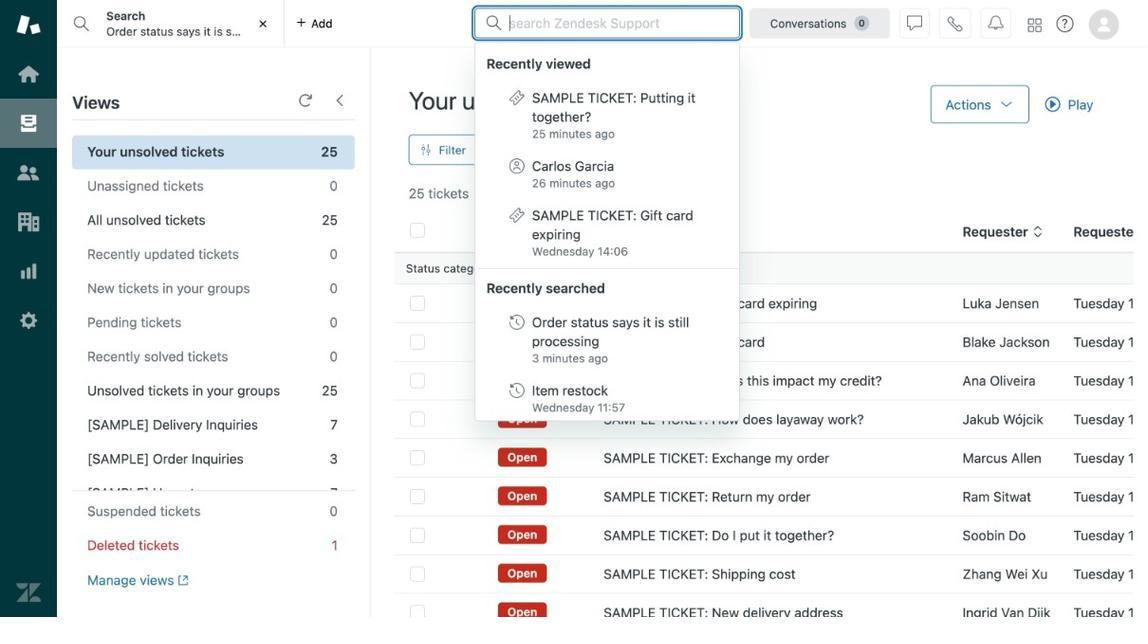 Task type: vqa. For each thing, say whether or not it's contained in the screenshot.
"Wednesday 14:06" TEXT FIELD
yes



Task type: describe. For each thing, give the bounding box(es) containing it.
customers image
[[16, 160, 41, 185]]

refresh views pane image
[[298, 93, 313, 108]]

views image
[[16, 111, 41, 136]]

7 row from the top
[[395, 516, 1147, 555]]

2 row from the top
[[395, 323, 1147, 362]]

get help image
[[1057, 15, 1074, 32]]

25 minutes ago text field
[[532, 127, 615, 140]]

26 minutes ago text field
[[532, 177, 615, 190]]

recently searched group
[[475, 306, 739, 423]]

main element
[[0, 0, 57, 618]]

8 row from the top
[[395, 555, 1147, 594]]

4 option from the top
[[475, 306, 739, 374]]

5 option from the top
[[475, 374, 739, 423]]

search Zendesk Support field
[[509, 14, 728, 33]]

3 row from the top
[[395, 362, 1147, 400]]

recently viewed group
[[475, 81, 739, 267]]

Wednesday 14:06 text field
[[532, 245, 628, 258]]

get started image
[[16, 62, 41, 86]]

6 row from the top
[[395, 478, 1147, 516]]

hide panel views image
[[332, 93, 347, 108]]

1 row from the top
[[395, 284, 1147, 323]]

zendesk support image
[[16, 12, 41, 37]]



Task type: locate. For each thing, give the bounding box(es) containing it.
option down 26 minutes ago 'text box'
[[475, 199, 739, 267]]

tab
[[57, 0, 307, 47]]

3 option from the top
[[475, 199, 739, 267]]

option down 3 minutes ago text field in the bottom of the page
[[475, 374, 739, 423]]

tabs tab list
[[57, 0, 475, 47]]

option down 25 minutes ago text field
[[475, 149, 739, 199]]

reporting image
[[16, 259, 41, 284]]

zendesk products image
[[1028, 19, 1042, 32]]

4 row from the top
[[395, 400, 1147, 439]]

Wednesday 11:57 text field
[[532, 401, 625, 415]]

9 row from the top
[[395, 594, 1147, 618]]

admin image
[[16, 308, 41, 333]]

3 minutes ago text field
[[532, 352, 608, 365]]

button displays agent's chat status as invisible. image
[[907, 16, 922, 31]]

close image
[[254, 14, 273, 33]]

5 row from the top
[[395, 439, 1147, 478]]

option
[[475, 81, 739, 149], [475, 149, 739, 199], [475, 199, 739, 267], [475, 306, 739, 374], [475, 374, 739, 423]]

2 option from the top
[[475, 149, 739, 199]]

options list box
[[475, 42, 740, 423]]

opens in a new tab image
[[174, 575, 189, 587]]

row
[[395, 284, 1147, 323], [395, 323, 1147, 362], [395, 362, 1147, 400], [395, 400, 1147, 439], [395, 439, 1147, 478], [395, 478, 1147, 516], [395, 516, 1147, 555], [395, 555, 1147, 594], [395, 594, 1147, 618]]

notifications image
[[988, 16, 1004, 31]]

option up 'wednesday 11:57' text box
[[475, 306, 739, 374]]

1 option from the top
[[475, 81, 739, 149]]

option up 26 minutes ago 'text box'
[[475, 81, 739, 149]]

organizations image
[[16, 210, 41, 234]]

zendesk image
[[16, 581, 41, 606]]



